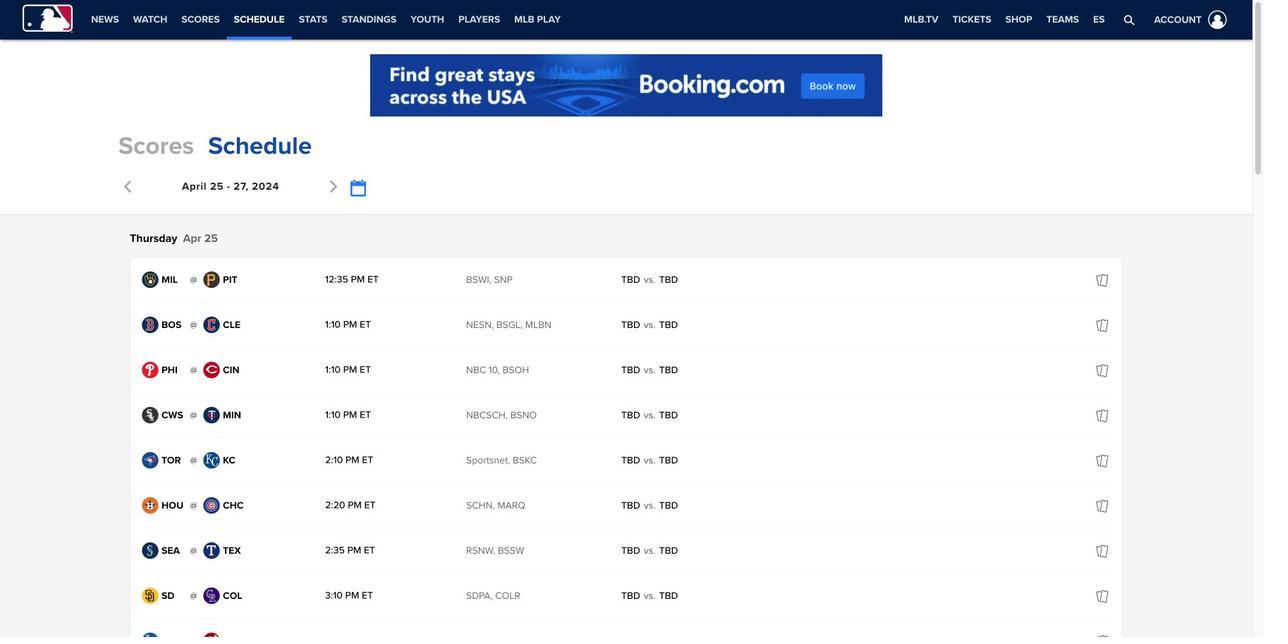 Task type: describe. For each thing, give the bounding box(es) containing it.
col image
[[203, 588, 220, 604]]

pit image
[[203, 271, 220, 288]]

tex image
[[203, 542, 220, 559]]

wsh image
[[203, 633, 220, 637]]

sea image
[[142, 542, 159, 559]]

major league baseball image
[[23, 5, 73, 33]]

phi image
[[142, 362, 159, 379]]

mil image
[[142, 271, 159, 288]]

top navigation menu bar
[[0, 0, 1253, 40]]

cws image
[[142, 407, 159, 424]]

1 vertical spatial advertisement element
[[923, 129, 1135, 164]]

bos image
[[142, 317, 159, 333]]



Task type: locate. For each thing, give the bounding box(es) containing it.
0 vertical spatial advertisement element
[[370, 54, 884, 117]]

secondary navigation element
[[84, 0, 568, 40], [568, 0, 687, 40]]

0 horizontal spatial advertisement element
[[370, 54, 884, 117]]

1 secondary navigation element from the left
[[84, 0, 568, 40]]

None text field
[[350, 180, 366, 197]]

tor image
[[142, 452, 159, 469]]

cin image
[[203, 362, 220, 379]]

chc image
[[203, 497, 220, 514]]

tertiary navigation element
[[898, 0, 1113, 40]]

min image
[[203, 407, 220, 424]]

2 secondary navigation element from the left
[[568, 0, 687, 40]]

advertisement element
[[370, 54, 884, 117], [923, 129, 1135, 164]]

lad image
[[142, 633, 159, 637]]

kc image
[[203, 452, 220, 469]]

hou image
[[142, 497, 159, 514]]

1 horizontal spatial advertisement element
[[923, 129, 1135, 164]]

cle image
[[203, 317, 220, 333]]

sd image
[[142, 588, 159, 604]]



Task type: vqa. For each thing, say whether or not it's contained in the screenshot.
'text box'
yes



